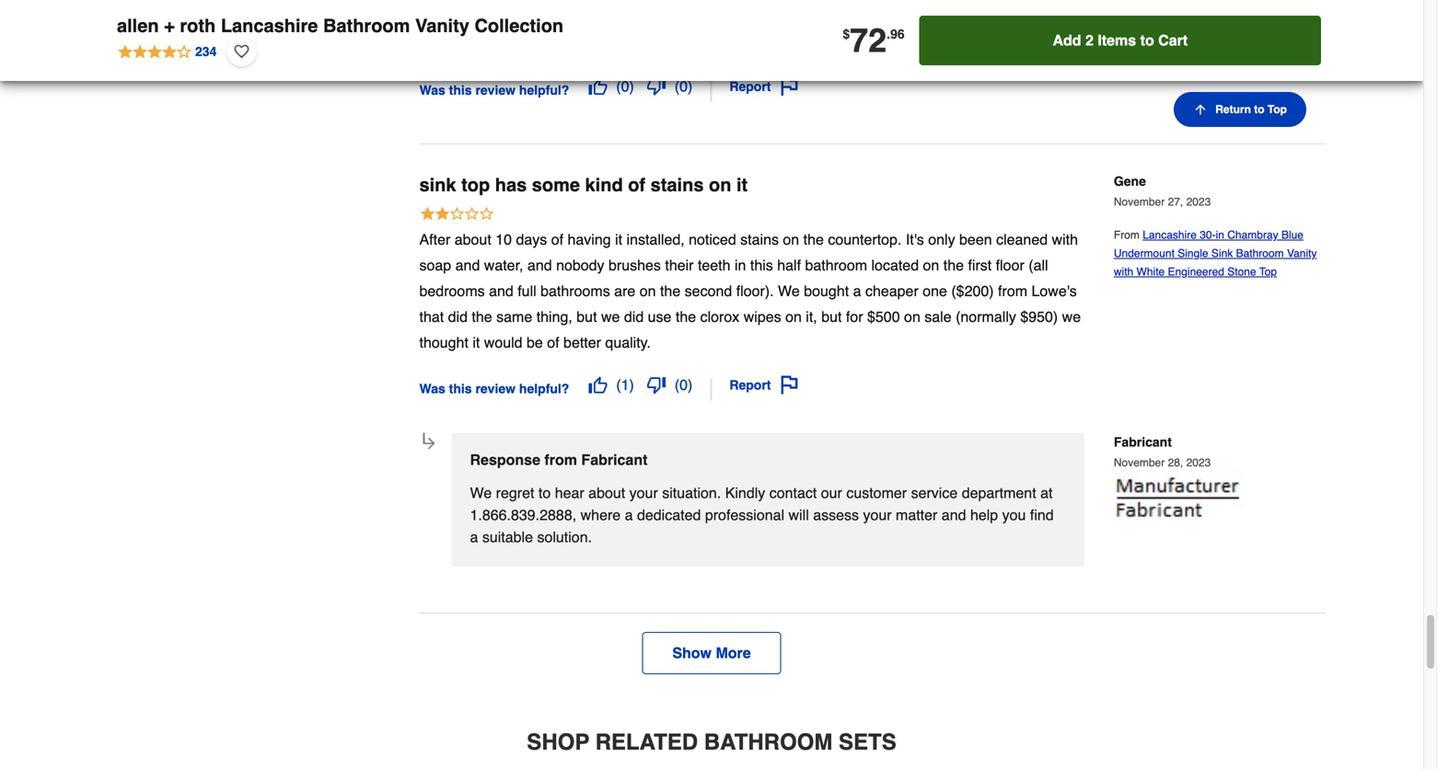 Task type: describe. For each thing, give the bounding box(es) containing it.
2 white from the top
[[1137, 266, 1165, 278]]

bathrooms
[[541, 283, 610, 300]]

was for ( 0 )
[[419, 83, 445, 98]]

lancashire for first lancashire 30-in chambray blue undermount single sink bathroom vanity with white engineered stone top link
[[1143, 0, 1197, 13]]

fabricant inside fabricant november 28, 2023
[[1114, 435, 1172, 450]]

located
[[871, 257, 919, 274]]

show
[[672, 645, 712, 662]]

same
[[496, 308, 532, 325]]

lowe's
[[1032, 283, 1077, 300]]

vanity for first lancashire 30-in chambray blue undermount single sink bathroom vanity with white engineered stone top link
[[1287, 18, 1317, 31]]

from
[[1114, 229, 1143, 242]]

vanity for 2nd lancashire 30-in chambray blue undermount single sink bathroom vanity with white engineered stone top link
[[1287, 247, 1317, 260]]

($200)
[[951, 283, 994, 300]]

solution.
[[537, 529, 592, 546]]

use
[[648, 308, 672, 325]]

( for thumb up icon
[[616, 376, 621, 393]]

clorox
[[700, 308, 740, 325]]

wipes
[[744, 308, 781, 325]]

having
[[568, 231, 611, 248]]

1 vertical spatial from
[[544, 451, 577, 469]]

1 vertical spatial lancashire
[[221, 15, 318, 36]]

72
[[850, 21, 887, 60]]

$ 72 . 96
[[843, 21, 905, 60]]

report button for ( 0 )
[[723, 71, 805, 102]]

brushes
[[609, 257, 661, 274]]

that
[[419, 308, 444, 325]]

one
[[923, 283, 947, 300]]

28,
[[1168, 457, 1183, 469]]

chambray for first lancashire 30-in chambray blue undermount single sink bathroom vanity with white engineered stone top link
[[1227, 0, 1278, 13]]

thumb down image
[[647, 376, 665, 394]]

0 vertical spatial of
[[628, 174, 645, 196]]

full
[[518, 283, 536, 300]]

undermount for 2nd lancashire 30-in chambray blue undermount single sink bathroom vanity with white engineered stone top link
[[1114, 247, 1175, 260]]

was this review helpful? for ( 1 )
[[419, 382, 569, 396]]

with for first lancashire 30-in chambray blue undermount single sink bathroom vanity with white engineered stone top link
[[1114, 37, 1133, 50]]

0 vertical spatial in
[[1216, 0, 1224, 13]]

arrow right image
[[420, 435, 438, 453]]

2 we from the left
[[1062, 308, 1081, 325]]

stone for 2nd lancashire 30-in chambray blue undermount single sink bathroom vanity with white engineered stone top link
[[1227, 266, 1256, 278]]

add
[[1053, 32, 1081, 49]]

sink
[[419, 174, 456, 196]]

top inside return to top button
[[1268, 103, 1287, 116]]

where
[[581, 507, 621, 524]]

+
[[164, 15, 175, 36]]

27,
[[1168, 196, 1183, 208]]

( for thumb down icon
[[675, 78, 680, 95]]

regret
[[496, 485, 534, 502]]

2 vertical spatial of
[[547, 334, 559, 351]]

cleaned
[[996, 231, 1048, 248]]

cheaper
[[865, 283, 919, 300]]

bedrooms
[[419, 283, 485, 300]]

$950)
[[1020, 308, 1058, 325]]

0 right thumb up image
[[621, 78, 629, 95]]

will
[[789, 507, 809, 524]]

return
[[1215, 103, 1251, 116]]

return to top
[[1215, 103, 1287, 116]]

nobody
[[556, 257, 604, 274]]

0 for ( 0 )
[[680, 78, 688, 95]]

on left sale
[[904, 308, 920, 325]]

suitable
[[482, 529, 533, 546]]

teeth
[[698, 257, 731, 274]]

1 lancashire 30-in chambray blue undermount single sink bathroom vanity with white engineered stone top link from the top
[[1114, 0, 1317, 50]]

you
[[1002, 507, 1026, 524]]

after about 10 days of having it installed, noticed stains on the countertop. it's only been cleaned with soap and water, and nobody brushes their teeth in this half bathroom located on the first floor (all bedrooms and full bathrooms are on the second floor). we bought a cheaper one ($200) from lowe's that did the same thing, but we did use the clorox wipes on it, but for $500 on sale (normally $950) we thought it would be of better quality.
[[419, 231, 1081, 351]]

2
[[1085, 32, 1094, 49]]

top
[[461, 174, 490, 196]]

water,
[[484, 257, 523, 274]]

0 horizontal spatial stains
[[651, 174, 704, 196]]

related
[[595, 730, 698, 755]]

1 vertical spatial to
[[1254, 103, 1265, 116]]

and up 'bedrooms' in the top left of the page
[[455, 257, 480, 274]]

0 vertical spatial to
[[1140, 32, 1154, 49]]

1 horizontal spatial a
[[625, 507, 633, 524]]

2023 for gene
[[1186, 196, 1211, 208]]

234
[[195, 44, 217, 59]]

sale
[[925, 308, 952, 325]]

are
[[614, 283, 636, 300]]

a inside after about 10 days of having it installed, noticed stains on the countertop. it's only been cleaned with soap and water, and nobody brushes their teeth in this half bathroom located on the first floor (all bedrooms and full bathrooms are on the second floor). we bought a cheaper one ($200) from lowe's that did the same thing, but we did use the clorox wipes on it, but for $500 on sale (normally $950) we thought it would be of better quality.
[[853, 283, 861, 300]]

thought
[[419, 334, 468, 351]]

stains inside after about 10 days of having it installed, noticed stains on the countertop. it's only been cleaned with soap and water, and nobody brushes their teeth in this half bathroom located on the first floor (all bedrooms and full bathrooms are on the second floor). we bought a cheaper one ($200) from lowe's that did the same thing, but we did use the clorox wipes on it, but for $500 on sale (normally $950) we thought it would be of better quality.
[[740, 231, 779, 248]]

add 2 items to cart
[[1053, 32, 1188, 49]]

2023 for fabricant
[[1186, 457, 1211, 469]]

customer
[[846, 485, 907, 502]]

bought
[[804, 283, 849, 300]]

30- for 2nd lancashire 30-in chambray blue undermount single sink bathroom vanity with white engineered stone top link
[[1200, 229, 1216, 242]]

1 vertical spatial your
[[863, 507, 892, 524]]

in inside after about 10 days of having it installed, noticed stains on the countertop. it's only been cleaned with soap and water, and nobody brushes their teeth in this half bathroom located on the first floor (all bedrooms and full bathrooms are on the second floor). we bought a cheaper one ($200) from lowe's that did the same thing, but we did use the clorox wipes on it, but for $500 on sale (normally $950) we thought it would be of better quality.
[[735, 257, 746, 274]]

with for 2nd lancashire 30-in chambray blue undermount single sink bathroom vanity with white engineered stone top link
[[1114, 266, 1133, 278]]

november for gene
[[1114, 196, 1165, 208]]

on up the noticed
[[709, 174, 731, 196]]

it's
[[906, 231, 924, 248]]

their
[[665, 257, 694, 274]]

and inside we regret to hear about your situation. kindly contact our customer service department at 1.866.839.2888, where a dedicated professional will assess your matter and help you find a suitable solution.
[[942, 507, 966, 524]]

we regret to hear about your situation. kindly contact our customer service department at 1.866.839.2888, where a dedicated professional will assess your matter and help you find a suitable solution.
[[470, 485, 1054, 546]]

10
[[495, 231, 512, 248]]

response
[[470, 451, 540, 469]]

2 stars image
[[419, 205, 495, 224]]

shop related bathroom sets
[[527, 730, 896, 755]]

from inside after about 10 days of having it installed, noticed stains on the countertop. it's only been cleaned with soap and water, and nobody brushes their teeth in this half bathroom located on the first floor (all bedrooms and full bathrooms are on the second floor). we bought a cheaper one ($200) from lowe's that did the same thing, but we did use the clorox wipes on it, but for $500 on sale (normally $950) we thought it would be of better quality.
[[998, 283, 1027, 300]]

at
[[1040, 485, 1053, 502]]

report button for ( 1 )
[[723, 370, 805, 401]]

been
[[959, 231, 992, 248]]

2 lancashire 30-in chambray blue undermount single sink bathroom vanity with white engineered stone top link from the top
[[1114, 229, 1317, 278]]

flag image for ( 0 )
[[780, 77, 799, 96]]

hear
[[555, 485, 584, 502]]

thumb down image
[[647, 77, 665, 96]]

( 0 ) for ( 1 )
[[675, 376, 693, 393]]

better
[[563, 334, 601, 351]]

has
[[495, 174, 527, 196]]

first
[[968, 257, 992, 274]]

flag image for ( 1 )
[[780, 376, 799, 394]]

find
[[1030, 507, 1054, 524]]

stone for first lancashire 30-in chambray blue undermount single sink bathroom vanity with white engineered stone top link
[[1227, 37, 1256, 50]]

fabricant november 28, 2023
[[1114, 435, 1211, 469]]

and down days
[[527, 257, 552, 274]]

was this review helpful? for ( 0 )
[[419, 83, 569, 98]]

was for ( 1 )
[[419, 382, 445, 396]]

96
[[890, 27, 905, 41]]

2 vertical spatial it
[[473, 334, 480, 351]]

4.1 stars image
[[117, 41, 218, 61]]

single for first lancashire 30-in chambray blue undermount single sink bathroom vanity with white engineered stone top link
[[1178, 18, 1208, 31]]

show more
[[672, 645, 751, 662]]

lancashire 30-in chambray blue undermount single sink bathroom vanity with white engineered stone top for first lancashire 30-in chambray blue undermount single sink bathroom vanity with white engineered stone top link
[[1114, 0, 1317, 50]]

cart
[[1158, 32, 1188, 49]]

.
[[887, 27, 890, 41]]

return to top button
[[1174, 92, 1306, 127]]



Task type: locate. For each thing, give the bounding box(es) containing it.
1 vertical spatial top
[[1268, 103, 1287, 116]]

2 vertical spatial to
[[538, 485, 551, 502]]

2023 inside 'gene november 27, 2023'
[[1186, 196, 1211, 208]]

( for thumb down image
[[675, 376, 680, 393]]

we left the regret
[[470, 485, 492, 502]]

0 horizontal spatial it
[[473, 334, 480, 351]]

2 flag image from the top
[[780, 376, 799, 394]]

ovedecors pl image
[[1114, 470, 1252, 535]]

be
[[527, 334, 543, 351]]

on
[[709, 174, 731, 196], [783, 231, 799, 248], [923, 257, 939, 274], [640, 283, 656, 300], [785, 308, 802, 325], [904, 308, 920, 325]]

thumb up image
[[589, 376, 607, 394]]

) left thumb down icon
[[629, 78, 634, 95]]

stains
[[651, 174, 704, 196], [740, 231, 779, 248]]

1 chambray from the top
[[1227, 0, 1278, 13]]

only
[[928, 231, 955, 248]]

0 vertical spatial white
[[1137, 37, 1165, 50]]

of right days
[[551, 231, 563, 248]]

lancashire 30-in chambray blue undermount single sink bathroom vanity with white engineered stone top link down '27,'
[[1114, 229, 1317, 278]]

with right 2
[[1114, 37, 1133, 50]]

0 vertical spatial your
[[629, 485, 658, 502]]

show more button
[[642, 632, 781, 675]]

dedicated
[[637, 507, 701, 524]]

review
[[475, 83, 516, 98], [475, 382, 516, 396]]

it,
[[806, 308, 817, 325]]

2 horizontal spatial it
[[737, 174, 748, 196]]

about inside we regret to hear about your situation. kindly contact our customer service department at 1.866.839.2888, where a dedicated professional will assess your matter and help you find a suitable solution.
[[588, 485, 625, 502]]

arrow up image
[[1193, 102, 1208, 117]]

(
[[616, 78, 621, 95], [675, 78, 680, 95], [616, 376, 621, 393], [675, 376, 680, 393]]

2 vertical spatial a
[[470, 529, 478, 546]]

2 vertical spatial in
[[735, 257, 746, 274]]

lancashire for 2nd lancashire 30-in chambray blue undermount single sink bathroom vanity with white engineered stone top link
[[1143, 229, 1197, 242]]

( 0 ) for ( 0 )
[[675, 78, 693, 95]]

0 vertical spatial undermount
[[1114, 18, 1175, 31]]

your
[[629, 485, 658, 502], [863, 507, 892, 524]]

2 review from the top
[[475, 382, 516, 396]]

from down floor
[[998, 283, 1027, 300]]

2 2023 from the top
[[1186, 457, 1211, 469]]

bathroom
[[805, 257, 867, 274]]

of right be
[[547, 334, 559, 351]]

2 undermount from the top
[[1114, 247, 1175, 260]]

we down are
[[601, 308, 620, 325]]

0 horizontal spatial a
[[470, 529, 478, 546]]

kindly
[[725, 485, 765, 502]]

0 right thumb down icon
[[680, 78, 688, 95]]

1 vertical spatial engineered
[[1168, 266, 1224, 278]]

1 vertical spatial report button
[[723, 370, 805, 401]]

some
[[532, 174, 580, 196]]

234 button
[[117, 37, 218, 66]]

) right thumb down icon
[[688, 78, 693, 95]]

0 vertical spatial stains
[[651, 174, 704, 196]]

2 30- from the top
[[1200, 229, 1216, 242]]

lancashire 30-in chambray blue undermount single sink bathroom vanity with white engineered stone top down '27,'
[[1114, 229, 1317, 278]]

helpful? down be
[[519, 382, 569, 396]]

1 vertical spatial november
[[1114, 457, 1165, 469]]

fabricant
[[1114, 435, 1172, 450], [581, 451, 648, 469]]

1 vertical spatial chambray
[[1227, 229, 1278, 242]]

november inside fabricant november 28, 2023
[[1114, 457, 1165, 469]]

0 vertical spatial chambray
[[1227, 0, 1278, 13]]

with inside after about 10 days of having it installed, noticed stains on the countertop. it's only been cleaned with soap and water, and nobody brushes their teeth in this half bathroom located on the first floor (all bedrooms and full bathrooms are on the second floor). we bought a cheaper one ($200) from lowe's that did the same thing, but we did use the clorox wipes on it, but for $500 on sale (normally $950) we thought it would be of better quality.
[[1052, 231, 1078, 248]]

1 vertical spatial report
[[729, 378, 771, 393]]

single down '27,'
[[1178, 247, 1208, 260]]

on up the one
[[923, 257, 939, 274]]

report for ( 0 )
[[729, 79, 771, 94]]

we inside we regret to hear about your situation. kindly contact our customer service department at 1.866.839.2888, where a dedicated professional will assess your matter and help you find a suitable solution.
[[470, 485, 492, 502]]

the down their
[[660, 283, 681, 300]]

2 blue from the top
[[1281, 229, 1304, 242]]

engineered down '27,'
[[1168, 266, 1224, 278]]

2 but from the left
[[821, 308, 842, 325]]

2023 inside fabricant november 28, 2023
[[1186, 457, 1211, 469]]

1 horizontal spatial your
[[863, 507, 892, 524]]

1 vertical spatial stains
[[740, 231, 779, 248]]

this for ( 1 )
[[449, 382, 472, 396]]

review for ( 1 )
[[475, 382, 516, 396]]

to right 'return'
[[1254, 103, 1265, 116]]

november left 28,
[[1114, 457, 1165, 469]]

but up better
[[577, 308, 597, 325]]

1 vertical spatial this
[[750, 257, 773, 274]]

department
[[962, 485, 1036, 502]]

was this review helpful? down 'would'
[[419, 382, 569, 396]]

we inside after about 10 days of having it installed, noticed stains on the countertop. it's only been cleaned with soap and water, and nobody brushes their teeth in this half bathroom located on the first floor (all bedrooms and full bathrooms are on the second floor). we bought a cheaper one ($200) from lowe's that did the same thing, but we did use the clorox wipes on it, but for $500 on sale (normally $950) we thought it would be of better quality.
[[778, 283, 800, 300]]

top for 2nd lancashire 30-in chambray blue undermount single sink bathroom vanity with white engineered stone top link
[[1259, 266, 1277, 278]]

engineered for first lancashire 30-in chambray blue undermount single sink bathroom vanity with white engineered stone top link
[[1168, 37, 1224, 50]]

) left thumb down image
[[629, 376, 634, 393]]

1 report button from the top
[[723, 71, 805, 102]]

0 vertical spatial lancashire 30-in chambray blue undermount single sink bathroom vanity with white engineered stone top link
[[1114, 0, 1317, 50]]

did left use
[[624, 308, 644, 325]]

0 vertical spatial report button
[[723, 71, 805, 102]]

0 vertical spatial blue
[[1281, 0, 1304, 13]]

0 vertical spatial lancashire
[[1143, 0, 1197, 13]]

1 vertical spatial blue
[[1281, 229, 1304, 242]]

lancashire 30-in chambray blue undermount single sink bathroom vanity with white engineered stone top link up arrow up icon
[[1114, 0, 1317, 50]]

review down 'would'
[[475, 382, 516, 396]]

to
[[1140, 32, 1154, 49], [1254, 103, 1265, 116], [538, 485, 551, 502]]

to left hear
[[538, 485, 551, 502]]

to left cart
[[1140, 32, 1154, 49]]

roth
[[180, 15, 216, 36]]

the left 'first' on the top of page
[[943, 257, 964, 274]]

2 lancashire 30-in chambray blue undermount single sink bathroom vanity with white engineered stone top from the top
[[1114, 229, 1317, 278]]

) for thumb down icon
[[688, 78, 693, 95]]

0 vertical spatial about
[[455, 231, 491, 248]]

chambray
[[1227, 0, 1278, 13], [1227, 229, 1278, 242]]

2 vertical spatial lancashire
[[1143, 229, 1197, 242]]

1 we from the left
[[601, 308, 620, 325]]

1 vertical spatial lancashire 30-in chambray blue undermount single sink bathroom vanity with white engineered stone top link
[[1114, 229, 1317, 278]]

) for thumb up image
[[629, 78, 634, 95]]

lancashire down '27,'
[[1143, 229, 1197, 242]]

1 horizontal spatial from
[[998, 283, 1027, 300]]

top for first lancashire 30-in chambray blue undermount single sink bathroom vanity with white engineered stone top link
[[1259, 37, 1277, 50]]

1 vertical spatial white
[[1137, 266, 1165, 278]]

2 november from the top
[[1114, 457, 1165, 469]]

bathroom
[[323, 15, 410, 36], [1236, 18, 1284, 31], [1236, 247, 1284, 260], [704, 730, 833, 755]]

1 vertical spatial sink
[[1211, 247, 1233, 260]]

1 flag image from the top
[[780, 77, 799, 96]]

with down from
[[1114, 266, 1133, 278]]

1 vertical spatial undermount
[[1114, 247, 1175, 260]]

2 report button from the top
[[723, 370, 805, 401]]

professional
[[705, 507, 784, 524]]

thing,
[[536, 308, 572, 325]]

engineered
[[1168, 37, 1224, 50], [1168, 266, 1224, 278]]

stains up installed,
[[651, 174, 704, 196]]

$500
[[867, 308, 900, 325]]

november
[[1114, 196, 1165, 208], [1114, 457, 1165, 469]]

floor
[[996, 257, 1024, 274]]

0 vertical spatial stone
[[1227, 37, 1256, 50]]

chambray for 2nd lancashire 30-in chambray blue undermount single sink bathroom vanity with white engineered stone top link
[[1227, 229, 1278, 242]]

1 vertical spatial 2023
[[1186, 457, 1211, 469]]

on right are
[[640, 283, 656, 300]]

1 horizontal spatial fabricant
[[1114, 435, 1172, 450]]

$
[[843, 27, 850, 41]]

1 vertical spatial it
[[615, 231, 622, 248]]

this inside after about 10 days of having it installed, noticed stains on the countertop. it's only been cleaned with soap and water, and nobody brushes their teeth in this half bathroom located on the first floor (all bedrooms and full bathrooms are on the second floor). we bought a cheaper one ($200) from lowe's that did the same thing, but we did use the clorox wipes on it, but for $500 on sale (normally $950) we thought it would be of better quality.
[[750, 257, 773, 274]]

a left suitable
[[470, 529, 478, 546]]

floor).
[[736, 283, 774, 300]]

in
[[1216, 0, 1224, 13], [1216, 229, 1224, 242], [735, 257, 746, 274]]

november for fabricant
[[1114, 457, 1165, 469]]

the left same
[[472, 308, 492, 325]]

add 2 items to cart button
[[919, 16, 1321, 65]]

review for ( 0 )
[[475, 83, 516, 98]]

lancashire 30-in chambray blue undermount single sink bathroom vanity with white engineered stone top
[[1114, 0, 1317, 50], [1114, 229, 1317, 278]]

undermount up add 2 items to cart
[[1114, 18, 1175, 31]]

response from fabricant
[[470, 451, 648, 469]]

0 horizontal spatial from
[[544, 451, 577, 469]]

0 right thumb down image
[[680, 376, 688, 393]]

( 0 ) right thumb down icon
[[675, 78, 693, 95]]

more
[[716, 645, 751, 662]]

1 engineered from the top
[[1168, 37, 1224, 50]]

stone
[[1227, 37, 1256, 50], [1227, 266, 1256, 278]]

0 vertical spatial helpful?
[[519, 83, 569, 98]]

about inside after about 10 days of having it installed, noticed stains on the countertop. it's only been cleaned with soap and water, and nobody brushes their teeth in this half bathroom located on the first floor (all bedrooms and full bathrooms are on the second floor). we bought a cheaper one ($200) from lowe's that did the same thing, but we did use the clorox wipes on it, but for $500 on sale (normally $950) we thought it would be of better quality.
[[455, 231, 491, 248]]

single
[[1178, 18, 1208, 31], [1178, 247, 1208, 260]]

2 horizontal spatial a
[[853, 283, 861, 300]]

1 helpful? from the top
[[519, 83, 569, 98]]

half
[[777, 257, 801, 274]]

with right cleaned
[[1052, 231, 1078, 248]]

0 vertical spatial report
[[729, 79, 771, 94]]

1 vertical spatial with
[[1052, 231, 1078, 248]]

would
[[484, 334, 523, 351]]

1 vertical spatial lancashire 30-in chambray blue undermount single sink bathroom vanity with white engineered stone top
[[1114, 229, 1317, 278]]

2 vertical spatial top
[[1259, 266, 1277, 278]]

the
[[803, 231, 824, 248], [943, 257, 964, 274], [660, 283, 681, 300], [472, 308, 492, 325], [676, 308, 696, 325]]

assess
[[813, 507, 859, 524]]

0 vertical spatial lancashire 30-in chambray blue undermount single sink bathroom vanity with white engineered stone top
[[1114, 0, 1317, 50]]

the up bathroom
[[803, 231, 824, 248]]

1 horizontal spatial it
[[615, 231, 622, 248]]

white down from
[[1137, 266, 1165, 278]]

0 vertical spatial single
[[1178, 18, 1208, 31]]

30-
[[1200, 0, 1216, 13], [1200, 229, 1216, 242]]

1 vertical spatial stone
[[1227, 266, 1256, 278]]

1 november from the top
[[1114, 196, 1165, 208]]

2 single from the top
[[1178, 247, 1208, 260]]

1
[[621, 376, 629, 393]]

(normally
[[956, 308, 1016, 325]]

0 vertical spatial flag image
[[780, 77, 799, 96]]

1 was this review helpful? from the top
[[419, 83, 569, 98]]

did right "that" on the left top of the page
[[448, 308, 468, 325]]

0 horizontal spatial to
[[538, 485, 551, 502]]

undermount
[[1114, 18, 1175, 31], [1114, 247, 1175, 260]]

on left it,
[[785, 308, 802, 325]]

white right items
[[1137, 37, 1165, 50]]

this for ( 0 )
[[449, 83, 472, 98]]

lancashire 30-in chambray blue undermount single sink bathroom vanity with white engineered stone top for 2nd lancashire 30-in chambray blue undermount single sink bathroom vanity with white engineered stone top link
[[1114, 229, 1317, 278]]

days
[[516, 231, 547, 248]]

1 horizontal spatial but
[[821, 308, 842, 325]]

30- for first lancashire 30-in chambray blue undermount single sink bathroom vanity with white engineered stone top link
[[1200, 0, 1216, 13]]

1 vertical spatial review
[[475, 382, 516, 396]]

1 undermount from the top
[[1114, 18, 1175, 31]]

on up half
[[783, 231, 799, 248]]

1 white from the top
[[1137, 37, 1165, 50]]

your up 'dedicated'
[[629, 485, 658, 502]]

of right kind
[[628, 174, 645, 196]]

single up cart
[[1178, 18, 1208, 31]]

1 horizontal spatial we
[[778, 283, 800, 300]]

2 chambray from the top
[[1227, 229, 1278, 242]]

1 sink from the top
[[1211, 18, 1233, 31]]

matter
[[896, 507, 938, 524]]

we down half
[[778, 283, 800, 300]]

)
[[629, 78, 634, 95], [688, 78, 693, 95], [629, 376, 634, 393], [688, 376, 693, 393]]

undermount for first lancashire 30-in chambray blue undermount single sink bathroom vanity with white engineered stone top link
[[1114, 18, 1175, 31]]

report for ( 1 )
[[729, 378, 771, 393]]

after
[[419, 231, 450, 248]]

2 engineered from the top
[[1168, 266, 1224, 278]]

helpful? for ( 1 )
[[519, 382, 569, 396]]

0 horizontal spatial your
[[629, 485, 658, 502]]

2 helpful? from the top
[[519, 382, 569, 396]]

kind
[[585, 174, 623, 196]]

engineered up arrow up icon
[[1168, 37, 1224, 50]]

1 horizontal spatial to
[[1140, 32, 1154, 49]]

white
[[1137, 37, 1165, 50], [1137, 266, 1165, 278]]

soap
[[419, 257, 451, 274]]

(all
[[1029, 257, 1048, 274]]

single for 2nd lancashire 30-in chambray blue undermount single sink bathroom vanity with white engineered stone top link
[[1178, 247, 1208, 260]]

) for thumb up icon
[[629, 376, 634, 393]]

but right it,
[[821, 308, 842, 325]]

1 vertical spatial we
[[470, 485, 492, 502]]

flag image
[[780, 77, 799, 96], [780, 376, 799, 394]]

1 vertical spatial 30-
[[1200, 229, 1216, 242]]

review down collection
[[475, 83, 516, 98]]

1 horizontal spatial stains
[[740, 231, 779, 248]]

and down service
[[942, 507, 966, 524]]

it
[[737, 174, 748, 196], [615, 231, 622, 248], [473, 334, 480, 351]]

with
[[1114, 37, 1133, 50], [1052, 231, 1078, 248], [1114, 266, 1133, 278]]

the right use
[[676, 308, 696, 325]]

2 vertical spatial with
[[1114, 266, 1133, 278]]

0
[[621, 78, 629, 95], [680, 78, 688, 95], [680, 376, 688, 393]]

0 vertical spatial review
[[475, 83, 516, 98]]

0 vertical spatial was
[[419, 83, 445, 98]]

situation.
[[662, 485, 721, 502]]

engineered for 2nd lancashire 30-in chambray blue undermount single sink bathroom vanity with white engineered stone top link
[[1168, 266, 1224, 278]]

1 report from the top
[[729, 79, 771, 94]]

0 vertical spatial top
[[1259, 37, 1277, 50]]

0 vertical spatial engineered
[[1168, 37, 1224, 50]]

and left full
[[489, 283, 514, 300]]

1 vertical spatial of
[[551, 231, 563, 248]]

your down customer
[[863, 507, 892, 524]]

undermount down from
[[1114, 247, 1175, 260]]

1 did from the left
[[448, 308, 468, 325]]

helpful? left thumb up image
[[519, 83, 569, 98]]

1 stone from the top
[[1227, 37, 1256, 50]]

stains up half
[[740, 231, 779, 248]]

2 was this review helpful? from the top
[[419, 382, 569, 396]]

0 for ( 1 )
[[680, 376, 688, 393]]

0 vertical spatial sink
[[1211, 18, 1233, 31]]

1 vertical spatial fabricant
[[581, 451, 648, 469]]

november down gene
[[1114, 196, 1165, 208]]

2 sink from the top
[[1211, 247, 1233, 260]]

lancashire up heart outline image at the top left of page
[[221, 15, 318, 36]]

lancashire 30-in chambray blue undermount single sink bathroom vanity with white engineered stone top up arrow up icon
[[1114, 0, 1317, 50]]

( for thumb up image
[[616, 78, 621, 95]]

thumb up image
[[589, 77, 607, 96]]

1 but from the left
[[577, 308, 597, 325]]

( right thumb up icon
[[616, 376, 621, 393]]

0 vertical spatial it
[[737, 174, 748, 196]]

0 horizontal spatial fabricant
[[581, 451, 648, 469]]

1 2023 from the top
[[1186, 196, 1211, 208]]

( right thumb up image
[[616, 78, 621, 95]]

1 vertical spatial helpful?
[[519, 382, 569, 396]]

1 vertical spatial about
[[588, 485, 625, 502]]

1 vertical spatial single
[[1178, 247, 1208, 260]]

1.866.839.2888,
[[470, 507, 576, 524]]

) for thumb down image
[[688, 376, 693, 393]]

helpful? for ( 0 )
[[519, 83, 569, 98]]

blue for 2nd lancashire 30-in chambray blue undermount single sink bathroom vanity with white engineered stone top link
[[1281, 229, 1304, 242]]

heart outline image
[[234, 41, 249, 62]]

1 horizontal spatial we
[[1062, 308, 1081, 325]]

1 vertical spatial a
[[625, 507, 633, 524]]

2 report from the top
[[729, 378, 771, 393]]

( 0 ) right thumb up image
[[616, 78, 634, 95]]

0 horizontal spatial did
[[448, 308, 468, 325]]

vanity
[[415, 15, 469, 36], [1287, 18, 1317, 31], [1287, 247, 1317, 260]]

fabricant up 28,
[[1114, 435, 1172, 450]]

noticed
[[689, 231, 736, 248]]

1 horizontal spatial did
[[624, 308, 644, 325]]

0 vertical spatial we
[[778, 283, 800, 300]]

1 vertical spatial was
[[419, 382, 445, 396]]

0 vertical spatial with
[[1114, 37, 1133, 50]]

1 vertical spatial flag image
[[780, 376, 799, 394]]

2 did from the left
[[624, 308, 644, 325]]

0 horizontal spatial we
[[601, 308, 620, 325]]

report button
[[723, 71, 805, 102], [723, 370, 805, 401]]

2 horizontal spatial to
[[1254, 103, 1265, 116]]

was this review helpful? down collection
[[419, 83, 569, 98]]

to inside we regret to hear about your situation. kindly contact our customer service department at 1.866.839.2888, where a dedicated professional will assess your matter and help you find a suitable solution.
[[538, 485, 551, 502]]

second
[[685, 283, 732, 300]]

0 horizontal spatial we
[[470, 485, 492, 502]]

0 vertical spatial a
[[853, 283, 861, 300]]

2023 right '27,'
[[1186, 196, 1211, 208]]

from up hear
[[544, 451, 577, 469]]

1 vertical spatial was this review helpful?
[[419, 382, 569, 396]]

we down "lowe's"
[[1062, 308, 1081, 325]]

about down the 2 stars image
[[455, 231, 491, 248]]

0 horizontal spatial about
[[455, 231, 491, 248]]

installed,
[[627, 231, 685, 248]]

0 vertical spatial november
[[1114, 196, 1165, 208]]

1 vertical spatial in
[[1216, 229, 1224, 242]]

( 1 )
[[616, 376, 634, 393]]

1 lancashire 30-in chambray blue undermount single sink bathroom vanity with white engineered stone top from the top
[[1114, 0, 1317, 50]]

lancashire
[[1143, 0, 1197, 13], [221, 15, 318, 36], [1143, 229, 1197, 242]]

1 single from the top
[[1178, 18, 1208, 31]]

1 30- from the top
[[1200, 0, 1216, 13]]

) right thumb down image
[[688, 376, 693, 393]]

our
[[821, 485, 842, 502]]

0 vertical spatial fabricant
[[1114, 435, 1172, 450]]

a up for
[[853, 283, 861, 300]]

we
[[778, 283, 800, 300], [470, 485, 492, 502]]

1 blue from the top
[[1281, 0, 1304, 13]]

a
[[853, 283, 861, 300], [625, 507, 633, 524], [470, 529, 478, 546]]

2023 right 28,
[[1186, 457, 1211, 469]]

about up the where
[[588, 485, 625, 502]]

( right thumb down icon
[[675, 78, 680, 95]]

2 was from the top
[[419, 382, 445, 396]]

0 horizontal spatial but
[[577, 308, 597, 325]]

november inside 'gene november 27, 2023'
[[1114, 196, 1165, 208]]

contact
[[769, 485, 817, 502]]

sink top has some kind of stains on it
[[419, 174, 748, 196]]

( right thumb down image
[[675, 376, 680, 393]]

0 vertical spatial 2023
[[1186, 196, 1211, 208]]

2 stone from the top
[[1227, 266, 1256, 278]]

1 was from the top
[[419, 83, 445, 98]]

service
[[911, 485, 958, 502]]

lancashire up cart
[[1143, 0, 1197, 13]]

blue for first lancashire 30-in chambray blue undermount single sink bathroom vanity with white engineered stone top link
[[1281, 0, 1304, 13]]

0 vertical spatial this
[[449, 83, 472, 98]]

fabricant up hear
[[581, 451, 648, 469]]

for
[[846, 308, 863, 325]]

1 review from the top
[[475, 83, 516, 98]]

a right the where
[[625, 507, 633, 524]]

of
[[628, 174, 645, 196], [551, 231, 563, 248], [547, 334, 559, 351]]

0 vertical spatial 30-
[[1200, 0, 1216, 13]]

( 0 ) right thumb down image
[[675, 376, 693, 393]]



Task type: vqa. For each thing, say whether or not it's contained in the screenshot.
1st LANCASHIRE 30-IN CHAMBRAY BLUE UNDERMOUNT SINGLE SINK BATHROOM VANITY WITH WHITE ENGINEERED STONE TOP link from the bottom
yes



